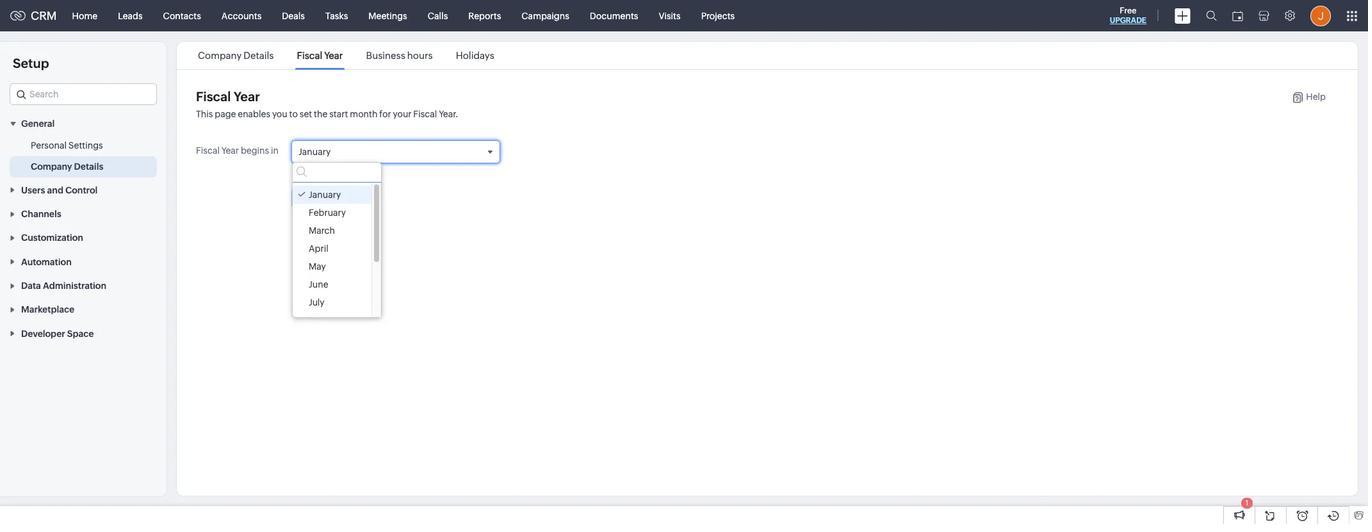 Task type: locate. For each thing, give the bounding box(es) containing it.
0 horizontal spatial company details link
[[31, 160, 103, 173]]

year
[[324, 50, 343, 61], [234, 89, 260, 104], [222, 145, 239, 156]]

fiscal year up page
[[196, 89, 260, 104]]

company details inside general region
[[31, 162, 103, 172]]

fiscal up this
[[196, 89, 231, 104]]

profile image
[[1311, 5, 1331, 26]]

upgrade
[[1110, 16, 1147, 25]]

marketplace
[[21, 305, 74, 315]]

1 vertical spatial year
[[234, 89, 260, 104]]

start
[[329, 109, 348, 119]]

calls link
[[418, 0, 458, 31]]

company
[[198, 50, 242, 61], [31, 162, 72, 172]]

create menu image
[[1175, 8, 1191, 23]]

0 vertical spatial fiscal year
[[297, 50, 343, 61]]

fiscal right your
[[413, 109, 437, 119]]

this page enables you to set the start month for your fiscal year.
[[196, 109, 458, 119]]

in
[[271, 145, 279, 156]]

company down accounts at the left
[[198, 50, 242, 61]]

january up february
[[309, 190, 341, 200]]

year left "begins"
[[222, 145, 239, 156]]

fiscal year down tasks link
[[297, 50, 343, 61]]

year down tasks link
[[324, 50, 343, 61]]

contacts
[[163, 11, 201, 21]]

personal settings
[[31, 141, 103, 151]]

holidays link
[[454, 50, 496, 61]]

and
[[47, 185, 63, 195]]

general region
[[0, 135, 167, 178]]

documents link
[[580, 0, 649, 31]]

fiscal
[[297, 50, 322, 61], [196, 89, 231, 104], [413, 109, 437, 119], [196, 145, 220, 156]]

0 horizontal spatial company details
[[31, 162, 103, 172]]

set
[[300, 109, 312, 119]]

year up enables
[[234, 89, 260, 104]]

leads link
[[108, 0, 153, 31]]

fiscal year begins in
[[196, 145, 279, 156]]

developer space
[[21, 328, 94, 339]]

the
[[314, 109, 328, 119]]

company details link down accounts at the left
[[196, 50, 276, 61]]

1 vertical spatial january
[[309, 190, 341, 200]]

meetings
[[369, 11, 407, 21]]

0 horizontal spatial details
[[74, 162, 103, 172]]

july
[[309, 297, 325, 308]]

0 vertical spatial company
[[198, 50, 242, 61]]

users and control button
[[0, 178, 167, 202]]

0 vertical spatial january
[[299, 147, 331, 157]]

1 vertical spatial company details
[[31, 162, 103, 172]]

january
[[299, 147, 331, 157], [309, 190, 341, 200]]

february
[[309, 208, 346, 218]]

0 horizontal spatial company
[[31, 162, 72, 172]]

0 vertical spatial company details link
[[196, 50, 276, 61]]

may
[[309, 262, 326, 272]]

space
[[67, 328, 94, 339]]

begins
[[241, 145, 269, 156]]

company down personal on the top left of page
[[31, 162, 72, 172]]

tree containing january
[[293, 183, 381, 329]]

Search text field
[[10, 84, 156, 104]]

holidays
[[456, 50, 494, 61]]

0 vertical spatial details
[[244, 50, 274, 61]]

details
[[244, 50, 274, 61], [74, 162, 103, 172]]

users
[[21, 185, 45, 195]]

list
[[186, 42, 506, 69]]

january for january field
[[299, 147, 331, 157]]

you
[[272, 109, 287, 119]]

august
[[309, 315, 339, 326]]

visits
[[659, 11, 681, 21]]

contacts link
[[153, 0, 211, 31]]

1 horizontal spatial company
[[198, 50, 242, 61]]

channels button
[[0, 202, 167, 226]]

1 horizontal spatial company details
[[198, 50, 274, 61]]

1 horizontal spatial details
[[244, 50, 274, 61]]

projects link
[[691, 0, 745, 31]]

None search field
[[293, 163, 381, 183]]

company details down personal settings "link"
[[31, 162, 103, 172]]

deals
[[282, 11, 305, 21]]

tasks link
[[315, 0, 358, 31]]

details inside general region
[[74, 162, 103, 172]]

leads
[[118, 11, 143, 21]]

1 vertical spatial company
[[31, 162, 72, 172]]

1 vertical spatial company details link
[[31, 160, 103, 173]]

january inside field
[[299, 147, 331, 157]]

profile element
[[1303, 0, 1339, 31]]

calendar image
[[1233, 11, 1243, 21]]

hours
[[407, 50, 433, 61]]

settings
[[68, 141, 103, 151]]

None field
[[10, 83, 157, 105]]

company details link down personal settings "link"
[[31, 160, 103, 173]]

fiscal year
[[297, 50, 343, 61], [196, 89, 260, 104]]

company details
[[198, 50, 274, 61], [31, 162, 103, 172]]

data
[[21, 281, 41, 291]]

tree
[[293, 183, 381, 329]]

your
[[393, 109, 412, 119]]

0 vertical spatial company details
[[198, 50, 274, 61]]

1 vertical spatial details
[[74, 162, 103, 172]]

1 horizontal spatial fiscal year
[[297, 50, 343, 61]]

details down settings
[[74, 162, 103, 172]]

crm
[[31, 9, 57, 22]]

company details down accounts at the left
[[198, 50, 274, 61]]

reports
[[468, 11, 501, 21]]

personal
[[31, 141, 67, 151]]

users and control
[[21, 185, 98, 195]]

meetings link
[[358, 0, 418, 31]]

january down the
[[299, 147, 331, 157]]

fiscal down this
[[196, 145, 220, 156]]

company details link
[[196, 50, 276, 61], [31, 160, 103, 173]]

january inside tree
[[309, 190, 341, 200]]

administration
[[43, 281, 106, 291]]

details down the accounts link at the left of the page
[[244, 50, 274, 61]]

marketplace button
[[0, 297, 167, 321]]

this
[[196, 109, 213, 119]]

1 vertical spatial fiscal year
[[196, 89, 260, 104]]



Task type: describe. For each thing, give the bounding box(es) containing it.
calls
[[428, 11, 448, 21]]

business hours link
[[364, 50, 435, 61]]

automation button
[[0, 249, 167, 273]]

business
[[366, 50, 405, 61]]

to
[[289, 109, 298, 119]]

free upgrade
[[1110, 6, 1147, 25]]

automation
[[21, 257, 72, 267]]

visits link
[[649, 0, 691, 31]]

tasks
[[325, 11, 348, 21]]

general
[[21, 119, 55, 129]]

help link
[[1280, 92, 1326, 103]]

year.
[[439, 109, 458, 119]]

accounts link
[[211, 0, 272, 31]]

general button
[[0, 111, 167, 135]]

reports link
[[458, 0, 511, 31]]

list containing company details
[[186, 42, 506, 69]]

enables
[[238, 109, 270, 119]]

home
[[72, 11, 97, 21]]

search image
[[1206, 10, 1217, 21]]

business hours
[[366, 50, 433, 61]]

help
[[1306, 92, 1326, 102]]

control
[[65, 185, 98, 195]]

january for tree containing january
[[309, 190, 341, 200]]

0 vertical spatial year
[[324, 50, 343, 61]]

free
[[1120, 6, 1137, 15]]

for
[[379, 109, 391, 119]]

customization button
[[0, 226, 167, 249]]

January field
[[292, 141, 500, 163]]

data administration button
[[0, 273, 167, 297]]

data administration
[[21, 281, 106, 291]]

accounts
[[222, 11, 262, 21]]

fiscal down deals "link"
[[297, 50, 322, 61]]

create menu element
[[1167, 0, 1199, 31]]

home link
[[62, 0, 108, 31]]

company inside list
[[198, 50, 242, 61]]

page
[[215, 109, 236, 119]]

crm link
[[10, 9, 57, 22]]

fiscal year link
[[295, 50, 345, 61]]

search element
[[1199, 0, 1225, 31]]

june
[[309, 279, 328, 290]]

documents
[[590, 11, 638, 21]]

channels
[[21, 209, 61, 219]]

company details inside list
[[198, 50, 274, 61]]

march
[[309, 226, 335, 236]]

customization
[[21, 233, 83, 243]]

fiscal year inside list
[[297, 50, 343, 61]]

developer space button
[[0, 321, 167, 345]]

developer
[[21, 328, 65, 339]]

deals link
[[272, 0, 315, 31]]

1
[[1246, 499, 1249, 507]]

0 horizontal spatial fiscal year
[[196, 89, 260, 104]]

personal settings link
[[31, 139, 103, 152]]

2 vertical spatial year
[[222, 145, 239, 156]]

april
[[309, 244, 328, 254]]

campaigns
[[522, 11, 569, 21]]

company inside general region
[[31, 162, 72, 172]]

company details link inside general region
[[31, 160, 103, 173]]

campaigns link
[[511, 0, 580, 31]]

month
[[350, 109, 378, 119]]

1 horizontal spatial company details link
[[196, 50, 276, 61]]

setup
[[13, 56, 49, 70]]

projects
[[701, 11, 735, 21]]



Task type: vqa. For each thing, say whether or not it's contained in the screenshot.
Channels at the left top of page
yes



